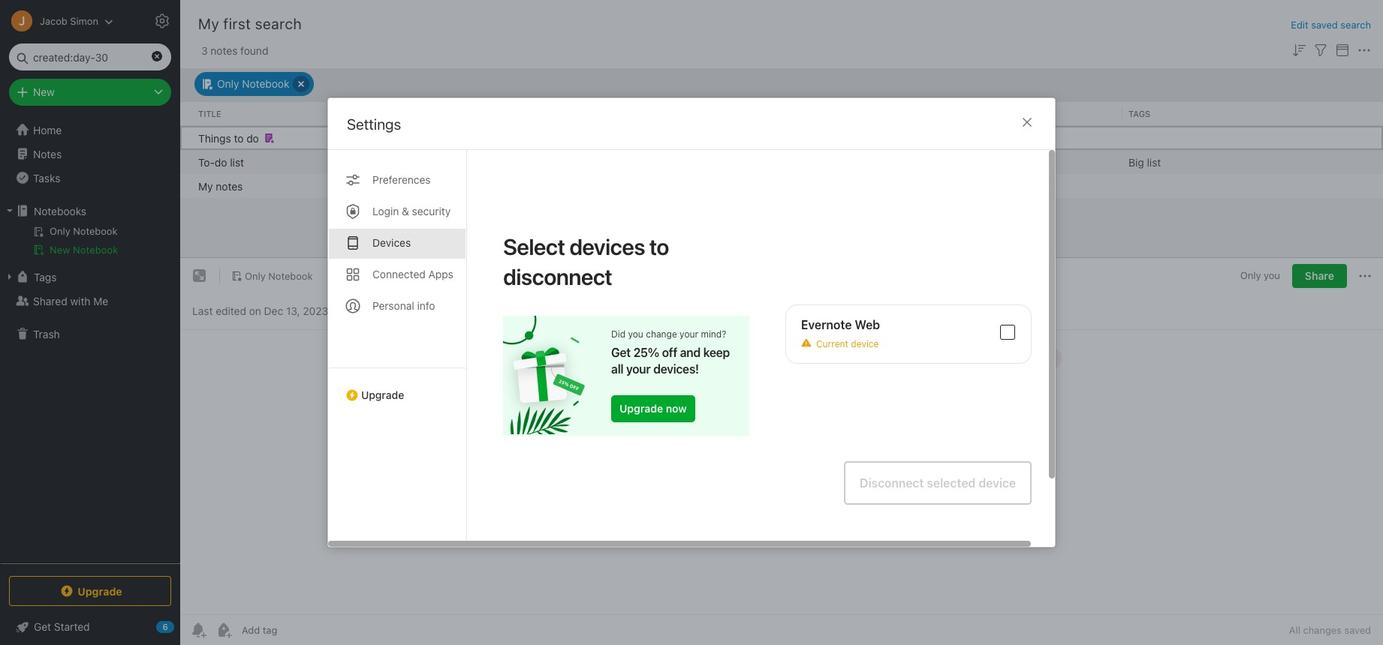 Task type: vqa. For each thing, say whether or not it's contained in the screenshot.
Always Open External Files checkbox
no



Task type: locate. For each thing, give the bounding box(es) containing it.
notes down to-do list
[[216, 179, 243, 192]]

only notebook button
[[195, 72, 314, 96], [226, 266, 318, 287]]

1 horizontal spatial your
[[680, 329, 698, 340]]

3 notes found
[[201, 44, 268, 57]]

edit saved search
[[1291, 19, 1371, 31]]

Search text field
[[20, 44, 161, 71]]

only notebook up dec
[[245, 270, 313, 282]]

mind?
[[701, 329, 726, 340]]

1 vertical spatial my
[[198, 179, 213, 192]]

0 vertical spatial you
[[1264, 270, 1280, 282]]

2 horizontal spatial upgrade
[[620, 403, 663, 415]]

notebooks
[[34, 205, 86, 217]]

you inside did you change your mind? get 25% off and keep all your devices!
[[628, 329, 643, 340]]

things to do button
[[180, 126, 1383, 150]]

you right the "did"
[[628, 329, 643, 340]]

connected apps
[[372, 268, 453, 281]]

1 horizontal spatial you
[[1264, 270, 1280, 282]]

my first search
[[198, 15, 302, 32]]

personal info
[[372, 300, 435, 312]]

upgrade button inside tab list
[[328, 368, 466, 408]]

new
[[33, 86, 55, 98], [50, 244, 70, 256]]

0 horizontal spatial tags
[[34, 271, 57, 283]]

edited
[[216, 305, 246, 317]]

1 horizontal spatial upgrade button
[[328, 368, 466, 408]]

upgrade
[[361, 389, 404, 402], [620, 403, 663, 415], [78, 585, 122, 598]]

dec
[[264, 305, 283, 317]]

did
[[611, 329, 626, 340]]

1 row group from the top
[[180, 102, 1383, 126]]

2 horizontal spatial only
[[1240, 270, 1261, 282]]

0 vertical spatial do
[[246, 131, 259, 144]]

device down 'web'
[[851, 338, 879, 350]]

all changes saved
[[1289, 625, 1371, 637]]

3
[[201, 44, 208, 57]]

expand note image
[[191, 267, 209, 285]]

my down to-
[[198, 179, 213, 192]]

disconnect
[[860, 477, 924, 490]]

expand tags image
[[4, 271, 16, 283]]

0 vertical spatial only notebook
[[217, 77, 289, 90]]

device
[[851, 338, 879, 350], [979, 477, 1016, 490]]

new down "notebooks"
[[50, 244, 70, 256]]

0 vertical spatial upgrade button
[[328, 368, 466, 408]]

keep
[[703, 346, 730, 360]]

notebook inside 'button'
[[73, 244, 118, 256]]

upgrade button
[[328, 368, 466, 408], [9, 577, 171, 607]]

search up found
[[255, 15, 302, 32]]

column header
[[870, 108, 1117, 120]]

new button
[[9, 79, 171, 106]]

1 my from the top
[[198, 15, 219, 32]]

only notebook button up dec
[[226, 266, 318, 287]]

first
[[223, 15, 251, 32]]

only notebook down found
[[217, 77, 289, 90]]

tags button
[[0, 265, 179, 289]]

list
[[230, 155, 244, 168], [1147, 155, 1161, 168]]

shared
[[33, 295, 67, 308]]

0 horizontal spatial search
[[255, 15, 302, 32]]

only notebook button down found
[[195, 72, 314, 96]]

upgrade inside tab list
[[361, 389, 404, 402]]

your up and
[[680, 329, 698, 340]]

things to do
[[198, 131, 259, 144]]

0 horizontal spatial do
[[215, 155, 227, 168]]

evernote web
[[801, 318, 880, 332]]

my up 3
[[198, 15, 219, 32]]

change
[[646, 329, 677, 340]]

0 horizontal spatial saved
[[1311, 19, 1338, 31]]

new inside 'button'
[[50, 244, 70, 256]]

list right big
[[1147, 155, 1161, 168]]

devices
[[372, 237, 411, 249]]

saved inside note window element
[[1345, 625, 1371, 637]]

my inside button
[[198, 179, 213, 192]]

0 horizontal spatial upgrade button
[[9, 577, 171, 607]]

you for did you change your mind? get 25% off and keep all your devices!
[[628, 329, 643, 340]]

device inside button
[[979, 477, 1016, 490]]

home link
[[0, 118, 180, 142]]

notebook up the tags button
[[73, 244, 118, 256]]

notebook inside note window element
[[268, 270, 313, 282]]

notebook down found
[[242, 77, 289, 90]]

trash
[[33, 328, 60, 341]]

1 vertical spatial upgrade button
[[9, 577, 171, 607]]

do right things
[[246, 131, 259, 144]]

notes right 3
[[211, 44, 238, 57]]

to inside button
[[234, 131, 244, 144]]

0 horizontal spatial to
[[234, 131, 244, 144]]

you
[[1264, 270, 1280, 282], [628, 329, 643, 340]]

search for my first search
[[255, 15, 302, 32]]

1 horizontal spatial only
[[245, 270, 266, 282]]

1 list from the left
[[230, 155, 244, 168]]

0 vertical spatial notes
[[211, 44, 238, 57]]

search inside "button"
[[1341, 19, 1371, 31]]

all
[[611, 363, 624, 376]]

only
[[217, 77, 239, 90], [1240, 270, 1261, 282], [245, 270, 266, 282]]

1 vertical spatial settings
[[347, 116, 401, 133]]

search right "edit" on the right of page
[[1341, 19, 1371, 31]]

your
[[680, 329, 698, 340], [626, 363, 651, 376]]

0 horizontal spatial upgrade
[[78, 585, 122, 598]]

0 vertical spatial tags
[[1129, 108, 1151, 118]]

new notebook group
[[0, 223, 179, 265]]

only down 3 notes found
[[217, 77, 239, 90]]

tree
[[0, 118, 180, 563]]

my
[[198, 15, 219, 32], [198, 179, 213, 192]]

1 vertical spatial saved
[[1345, 625, 1371, 637]]

share
[[1305, 270, 1334, 282]]

1 vertical spatial only notebook button
[[226, 266, 318, 287]]

1 horizontal spatial saved
[[1345, 625, 1371, 637]]

1 horizontal spatial to
[[649, 234, 669, 260]]

tab list containing preferences
[[328, 150, 467, 541]]

2 row group from the top
[[180, 126, 1383, 198]]

only notebook for only notebook button inside the note window element
[[245, 270, 313, 282]]

big list
[[1129, 155, 1161, 168]]

tags up shared
[[34, 271, 57, 283]]

0 horizontal spatial your
[[626, 363, 651, 376]]

1 vertical spatial your
[[626, 363, 651, 376]]

only up on
[[245, 270, 266, 282]]

Note Editor text field
[[180, 330, 1383, 615]]

0 vertical spatial saved
[[1311, 19, 1338, 31]]

1 vertical spatial device
[[979, 477, 1016, 490]]

notes for 3
[[211, 44, 238, 57]]

notebook
[[242, 77, 289, 90], [73, 244, 118, 256], [268, 270, 313, 282]]

0 vertical spatial your
[[680, 329, 698, 340]]

now
[[666, 403, 687, 415]]

your down 25%
[[626, 363, 651, 376]]

saved right changes
[[1345, 625, 1371, 637]]

to
[[234, 131, 244, 144], [649, 234, 669, 260]]

notebook up 13,
[[268, 270, 313, 282]]

1 horizontal spatial settings
[[347, 116, 401, 133]]

13,
[[286, 305, 300, 317]]

you left share
[[1264, 270, 1280, 282]]

1 horizontal spatial tags
[[1129, 108, 1151, 118]]

settings up 3
[[189, 14, 228, 26]]

None search field
[[20, 44, 161, 71]]

last
[[192, 305, 213, 317]]

only you
[[1240, 270, 1280, 282]]

only notebook
[[217, 77, 289, 90], [245, 270, 313, 282]]

1 vertical spatial to
[[649, 234, 669, 260]]

my notes button
[[180, 174, 1383, 198]]

notes for my
[[216, 179, 243, 192]]

notes inside 'my notes' button
[[216, 179, 243, 192]]

device right selected
[[979, 477, 1016, 490]]

to-
[[198, 155, 215, 168]]

1 horizontal spatial search
[[1341, 19, 1371, 31]]

do inside button
[[246, 131, 259, 144]]

settings
[[189, 14, 228, 26], [347, 116, 401, 133]]

0 horizontal spatial list
[[230, 155, 244, 168]]

to right things
[[234, 131, 244, 144]]

1 vertical spatial only notebook
[[245, 270, 313, 282]]

1 vertical spatial you
[[628, 329, 643, 340]]

disconnect selected device button
[[844, 462, 1032, 505]]

1 horizontal spatial do
[[246, 131, 259, 144]]

settings up preferences
[[347, 116, 401, 133]]

settings image
[[153, 12, 171, 30]]

you for only you
[[1264, 270, 1280, 282]]

tab list
[[328, 150, 467, 541]]

0 horizontal spatial only
[[217, 77, 239, 90]]

tags
[[1129, 108, 1151, 118], [34, 271, 57, 283]]

2 vertical spatial notebook
[[268, 270, 313, 282]]

2 my from the top
[[198, 179, 213, 192]]

new for new
[[33, 86, 55, 98]]

last edited on dec 13, 2023
[[192, 305, 328, 317]]

new inside popup button
[[33, 86, 55, 98]]

tasks
[[33, 172, 60, 184]]

new for new notebook
[[50, 244, 70, 256]]

0 vertical spatial notebook
[[242, 77, 289, 90]]

to right devices
[[649, 234, 669, 260]]

row group
[[180, 102, 1383, 126], [180, 126, 1383, 198]]

0 vertical spatial my
[[198, 15, 219, 32]]

1 vertical spatial notebook
[[73, 244, 118, 256]]

notes
[[211, 44, 238, 57], [216, 179, 243, 192]]

only notebook inside note window element
[[245, 270, 313, 282]]

and
[[680, 346, 701, 360]]

expand notebooks image
[[4, 205, 16, 217]]

1 vertical spatial notes
[[216, 179, 243, 192]]

search
[[255, 15, 302, 32], [1341, 19, 1371, 31]]

do
[[246, 131, 259, 144], [215, 155, 227, 168]]

0 vertical spatial device
[[851, 338, 879, 350]]

0 vertical spatial settings
[[189, 14, 228, 26]]

0 horizontal spatial device
[[851, 338, 879, 350]]

&
[[402, 205, 409, 218]]

new up home
[[33, 86, 55, 98]]

1 horizontal spatial list
[[1147, 155, 1161, 168]]

0 vertical spatial new
[[33, 86, 55, 98]]

list down the things to do
[[230, 155, 244, 168]]

1 vertical spatial upgrade
[[620, 403, 663, 415]]

me
[[93, 295, 108, 308]]

0 vertical spatial upgrade
[[361, 389, 404, 402]]

0 horizontal spatial settings
[[189, 14, 228, 26]]

you inside note window element
[[1264, 270, 1280, 282]]

tree containing home
[[0, 118, 180, 563]]

1 vertical spatial tags
[[34, 271, 57, 283]]

get
[[611, 346, 631, 360]]

do up my notes
[[215, 155, 227, 168]]

1 horizontal spatial upgrade
[[361, 389, 404, 402]]

0 horizontal spatial you
[[628, 329, 643, 340]]

only left share
[[1240, 270, 1261, 282]]

saved
[[1311, 19, 1338, 31], [1345, 625, 1371, 637]]

saved right "edit" on the right of page
[[1311, 19, 1338, 31]]

0 vertical spatial to
[[234, 131, 244, 144]]

devices
[[569, 234, 645, 260]]

tags up big
[[1129, 108, 1151, 118]]

1 vertical spatial new
[[50, 244, 70, 256]]

1 horizontal spatial device
[[979, 477, 1016, 490]]

trash link
[[0, 322, 179, 346]]

title
[[198, 108, 221, 118]]



Task type: describe. For each thing, give the bounding box(es) containing it.
2 vertical spatial upgrade
[[78, 585, 122, 598]]

upgrade now button
[[611, 396, 695, 423]]

note window element
[[180, 258, 1383, 646]]

select
[[503, 234, 565, 260]]

login & security
[[372, 205, 451, 218]]

only for top only notebook button
[[217, 77, 239, 90]]

to inside select devices to disconnect
[[649, 234, 669, 260]]

add a reminder image
[[189, 622, 207, 640]]

changes
[[1303, 625, 1342, 637]]

select devices to disconnect
[[503, 234, 669, 290]]

shared with me link
[[0, 289, 179, 313]]

selected
[[927, 477, 976, 490]]

all
[[1289, 625, 1301, 637]]

info
[[417, 300, 435, 312]]

new notebook
[[50, 244, 118, 256]]

with
[[70, 295, 91, 308]]

my for my notes
[[198, 179, 213, 192]]

security
[[412, 205, 451, 218]]

0 vertical spatial only notebook button
[[195, 72, 314, 96]]

only notebook for top only notebook button
[[217, 77, 289, 90]]

settings inside tooltip
[[189, 14, 228, 26]]

off
[[662, 346, 677, 360]]

notebook for only notebook button inside the note window element
[[268, 270, 313, 282]]

tasks button
[[0, 166, 179, 190]]

disconnect selected device
[[860, 477, 1016, 490]]

found
[[240, 44, 268, 57]]

settings tooltip
[[167, 6, 240, 36]]

notebook for new notebook 'button'
[[73, 244, 118, 256]]

did you change your mind? get 25% off and keep all your devices!
[[611, 329, 730, 376]]

only notebook button inside note window element
[[226, 266, 318, 287]]

25%
[[634, 346, 659, 360]]

shared with me
[[33, 295, 108, 308]]

big
[[1129, 155, 1144, 168]]

2023
[[303, 305, 328, 317]]

notes
[[33, 148, 62, 160]]

upgrade now
[[620, 403, 687, 415]]

row group containing things to do
[[180, 126, 1383, 198]]

devices!
[[653, 363, 699, 376]]

edit
[[1291, 19, 1309, 31]]

add tag image
[[215, 622, 233, 640]]

web
[[855, 318, 880, 332]]

search for edit saved search
[[1341, 19, 1371, 31]]

share button
[[1292, 264, 1347, 288]]

connected
[[372, 268, 426, 281]]

on
[[249, 305, 261, 317]]

preferences
[[372, 173, 431, 186]]

current device
[[816, 338, 879, 350]]

home
[[33, 124, 62, 136]]

current
[[816, 338, 849, 350]]

row group containing title
[[180, 102, 1383, 126]]

my for my first search
[[198, 15, 219, 32]]

1 vertical spatial do
[[215, 155, 227, 168]]

apps
[[429, 268, 453, 281]]

tags inside button
[[34, 271, 57, 283]]

notes link
[[0, 142, 179, 166]]

disconnect
[[503, 264, 612, 290]]

notebook for top only notebook button
[[242, 77, 289, 90]]

to-do list
[[198, 155, 244, 168]]

edit saved search button
[[1291, 18, 1371, 33]]

2 list from the left
[[1147, 155, 1161, 168]]

notebooks link
[[0, 199, 179, 223]]

saved inside "button"
[[1311, 19, 1338, 31]]

login
[[372, 205, 399, 218]]

things
[[198, 131, 231, 144]]

new notebook button
[[0, 241, 179, 259]]

only for only notebook button inside the note window element
[[245, 270, 266, 282]]

my notes
[[198, 179, 243, 192]]

personal
[[372, 300, 414, 312]]

upgrade inside button
[[620, 403, 663, 415]]

close image
[[1018, 113, 1036, 131]]

evernote
[[801, 318, 852, 332]]



